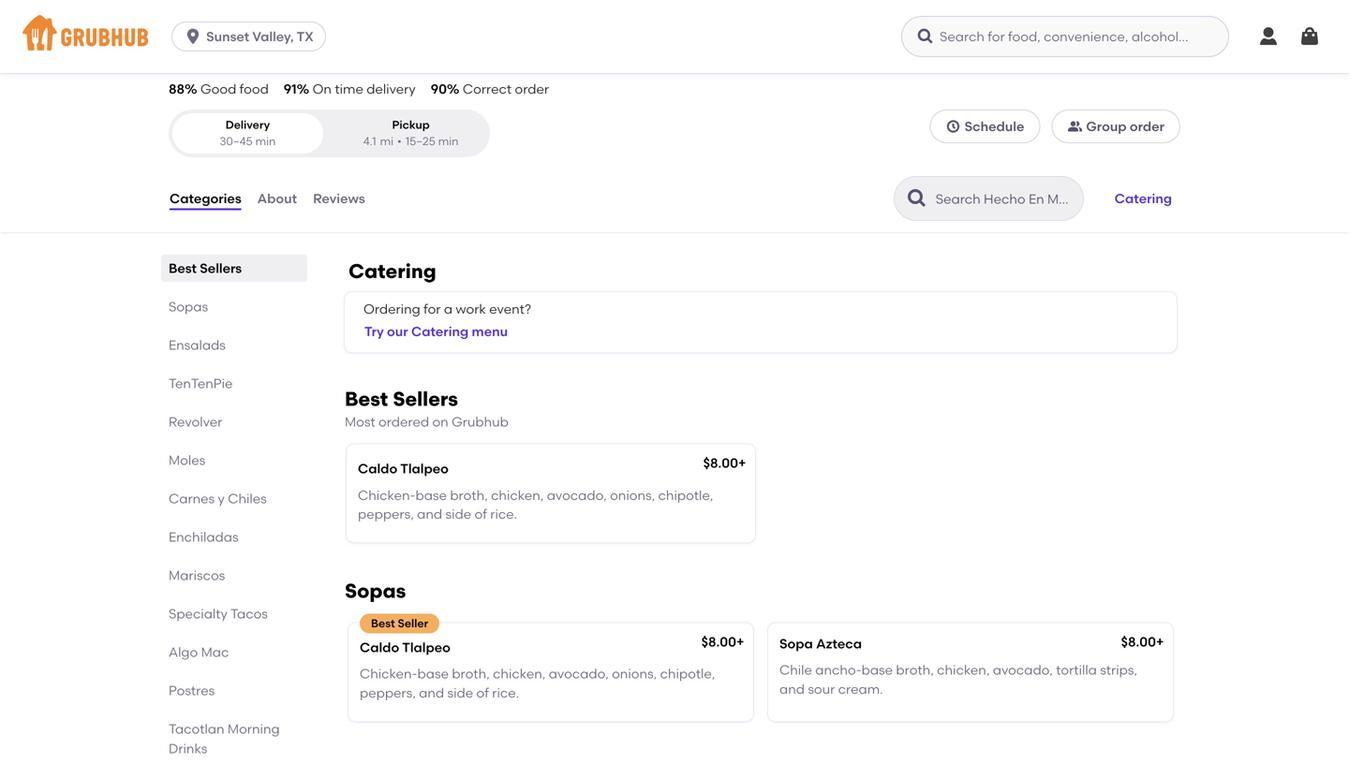 Task type: vqa. For each thing, say whether or not it's contained in the screenshot.
leftmost Cabbage
no



Task type: describe. For each thing, give the bounding box(es) containing it.
pickup
[[392, 118, 430, 132]]

schedule button
[[930, 110, 1041, 144]]

tx
[[297, 29, 314, 45]]

on
[[313, 81, 332, 97]]

15–25
[[406, 135, 436, 148]]

our
[[387, 324, 408, 340]]

order for group order
[[1130, 119, 1165, 135]]

algo
[[169, 645, 198, 661]]

0 horizontal spatial sopas
[[169, 299, 208, 315]]

search icon image
[[906, 187, 929, 210]]

1 vertical spatial rice.
[[492, 686, 519, 702]]

sunset valley, tx button
[[172, 22, 333, 52]]

0 vertical spatial chipotle,
[[658, 488, 714, 504]]

1 vertical spatial of
[[477, 686, 489, 702]]

and inside chile ancho-base broth, chicken, avocado, tortilla strips, and sour cream.
[[780, 682, 805, 698]]

ordering
[[364, 301, 421, 317]]

correct order
[[463, 81, 549, 97]]

0 vertical spatial onions,
[[610, 488, 655, 504]]

people icon image
[[1068, 119, 1083, 134]]

en
[[273, 6, 310, 42]]

correct
[[463, 81, 512, 97]]

cannon
[[405, 55, 456, 71]]

categories
[[170, 191, 241, 206]]

1 vertical spatial caldo tlalpeo
[[360, 640, 451, 656]]

301
[[501, 55, 521, 71]]

sopa azteca
[[780, 636, 862, 652]]

ste
[[477, 55, 498, 71]]

menu
[[472, 324, 508, 340]]

hecho en mexico
[[169, 6, 424, 42]]

tortilla
[[1056, 663, 1097, 679]]

1 horizontal spatial svg image
[[1299, 25, 1321, 48]]

0 vertical spatial rice.
[[490, 507, 517, 523]]

postres
[[169, 683, 215, 699]]

1 vertical spatial tlalpeo
[[402, 640, 451, 656]]

min inside 'delivery 30–45 min'
[[255, 135, 276, 148]]

0 vertical spatial tlalpeo
[[400, 461, 449, 477]]

catering inside ordering for a work event? try our catering menu
[[411, 324, 469, 340]]

cream.
[[838, 682, 883, 698]]

sopa
[[780, 636, 813, 652]]

tentenpie
[[169, 376, 233, 392]]

(512)
[[534, 55, 563, 71]]

• inside pickup 4.1 mi • 15–25 min
[[397, 135, 402, 148]]

• 6001 w william cannon dr ste 301 • (512) 301-0060
[[298, 55, 624, 71]]

specialty
[[169, 606, 228, 622]]

0 vertical spatial peppers,
[[358, 507, 414, 523]]

301-
[[566, 55, 592, 71]]

0 vertical spatial side
[[446, 507, 472, 523]]

grubhub
[[452, 414, 509, 430]]

morning
[[228, 722, 280, 738]]

chile ancho-base broth, chicken, avocado, tortilla strips, and sour cream.
[[780, 663, 1138, 698]]

0 vertical spatial chicken-base broth, chicken, avocado, onions, chipotle, peppers, and side of rice.
[[358, 488, 714, 523]]

1 vertical spatial chicken-base broth, chicken, avocado, onions, chipotle, peppers, and side of rice.
[[360, 667, 715, 702]]

broth, inside chile ancho-base broth, chicken, avocado, tortilla strips, and sour cream.
[[896, 663, 934, 679]]

1 horizontal spatial sopas
[[345, 580, 406, 603]]

sunset
[[206, 29, 249, 45]]

0 vertical spatial caldo tlalpeo
[[358, 461, 449, 477]]

reviews
[[313, 191, 365, 206]]

carnes
[[169, 491, 215, 507]]

sellers for best sellers most ordered on grubhub
[[393, 387, 458, 411]]

$8.00 for chile ancho-base broth, chicken, avocado, tortilla strips, and sour cream.
[[1122, 634, 1156, 650]]

algo mac
[[169, 645, 229, 661]]

91
[[284, 81, 297, 97]]

food
[[240, 81, 269, 97]]

william
[[355, 55, 402, 71]]

1 vertical spatial catering
[[349, 260, 436, 283]]

$8.00 for chicken-base broth, chicken, avocado, onions, chipotle, peppers, and side of rice.
[[704, 456, 739, 471]]

group order
[[1087, 119, 1165, 135]]

delivery 30–45 min
[[220, 118, 276, 148]]

enchiladas
[[169, 529, 239, 545]]

about button
[[256, 165, 298, 232]]

sunset valley, tx
[[206, 29, 314, 45]]

1 vertical spatial onions,
[[612, 667, 657, 682]]

moles
[[169, 453, 205, 469]]

best sellers
[[169, 261, 242, 276]]

ordered
[[379, 414, 429, 430]]

mac
[[201, 645, 229, 661]]

reviews button
[[312, 165, 366, 232]]

base down seller
[[418, 667, 449, 682]]

tacotlan morning drinks
[[169, 722, 280, 757]]

carnes y chiles
[[169, 491, 267, 507]]

about
[[257, 191, 297, 206]]

ordering for a work event? try our catering menu
[[364, 301, 531, 340]]

seller
[[398, 617, 428, 631]]

group
[[1087, 119, 1127, 135]]

min inside pickup 4.1 mi • 15–25 min
[[438, 135, 459, 148]]

avocado, inside chile ancho-base broth, chicken, avocado, tortilla strips, and sour cream.
[[993, 663, 1053, 679]]



Task type: locate. For each thing, give the bounding box(es) containing it.
main navigation navigation
[[0, 0, 1350, 73]]

best
[[169, 261, 197, 276], [345, 387, 388, 411], [371, 617, 395, 631]]

0 horizontal spatial svg image
[[184, 27, 203, 46]]

sellers
[[200, 261, 242, 276], [393, 387, 458, 411]]

best for best sellers most ordered on grubhub
[[345, 387, 388, 411]]

order down (512) on the top left
[[515, 81, 549, 97]]

0 horizontal spatial min
[[255, 135, 276, 148]]

sellers for best sellers
[[200, 261, 242, 276]]

best inside best sellers most ordered on grubhub
[[345, 387, 388, 411]]

sopas up ensalads at the left of the page
[[169, 299, 208, 315]]

chicken, inside chile ancho-base broth, chicken, avocado, tortilla strips, and sour cream.
[[937, 663, 990, 679]]

0 vertical spatial of
[[475, 507, 487, 523]]

catering down the for
[[411, 324, 469, 340]]

try
[[365, 324, 384, 340]]

option group containing delivery 30–45 min
[[169, 110, 490, 157]]

caldo down most at the left bottom of the page
[[358, 461, 398, 477]]

tlalpeo down on
[[400, 461, 449, 477]]

good
[[201, 81, 236, 97]]

1 vertical spatial chicken-
[[360, 667, 418, 682]]

+ for chicken-base broth, chicken, avocado, onions, chipotle, peppers, and side of rice.
[[739, 456, 746, 471]]

0 vertical spatial best
[[169, 261, 197, 276]]

try our catering menu button
[[356, 311, 516, 353]]

y
[[218, 491, 225, 507]]

schedule
[[965, 119, 1025, 135]]

chile
[[780, 663, 812, 679]]

sellers down categories button
[[200, 261, 242, 276]]

1 vertical spatial sopas
[[345, 580, 406, 603]]

min
[[255, 135, 276, 148], [438, 135, 459, 148]]

work
[[456, 301, 486, 317]]

chicken- down best seller
[[360, 667, 418, 682]]

min down delivery
[[255, 135, 276, 148]]

ancho-
[[816, 663, 862, 679]]

tacos
[[231, 606, 268, 622]]

0 horizontal spatial sellers
[[200, 261, 242, 276]]

0 vertical spatial order
[[515, 81, 549, 97]]

555
[[223, 55, 247, 71]]

svg image
[[1258, 25, 1280, 48], [917, 27, 935, 46], [169, 53, 187, 72], [946, 119, 961, 134]]

svg image inside 'schedule' button
[[946, 119, 961, 134]]

$8.00 +
[[704, 456, 746, 471], [702, 634, 745, 650], [1122, 634, 1164, 650]]

best seller
[[371, 617, 428, 631]]

peppers,
[[358, 507, 414, 523], [360, 686, 416, 702]]

best for best seller
[[371, 617, 395, 631]]

caldo
[[358, 461, 398, 477], [360, 640, 399, 656]]

best up most at the left bottom of the page
[[345, 387, 388, 411]]

onions,
[[610, 488, 655, 504], [612, 667, 657, 682]]

• right mi
[[397, 135, 402, 148]]

4.1
[[363, 135, 376, 148]]

• right 301
[[525, 55, 530, 71]]

option group
[[169, 110, 490, 157]]

group order button
[[1052, 110, 1181, 144]]

and down seller
[[419, 686, 444, 702]]

4.3
[[192, 55, 211, 71]]

sellers up on
[[393, 387, 458, 411]]

0060
[[592, 55, 624, 71]]

2 min from the left
[[438, 135, 459, 148]]

$8.00 + for chicken-base broth, chicken, avocado, onions, chipotle, peppers, and side of rice.
[[704, 456, 746, 471]]

• right 4.3
[[214, 55, 219, 71]]

w
[[338, 55, 352, 71]]

4.3 • 555 ratings
[[192, 55, 294, 71]]

chicken-base broth, chicken, avocado, onions, chipotle, peppers, and side of rice.
[[358, 488, 714, 523], [360, 667, 715, 702]]

time
[[335, 81, 363, 97]]

1 min from the left
[[255, 135, 276, 148]]

base down on
[[416, 488, 447, 504]]

base
[[416, 488, 447, 504], [862, 663, 893, 679], [418, 667, 449, 682]]

0 horizontal spatial order
[[515, 81, 549, 97]]

best left seller
[[371, 617, 395, 631]]

svg image inside sunset valley, tx button
[[184, 27, 203, 46]]

caldo tlalpeo down best seller
[[360, 640, 451, 656]]

mi
[[380, 135, 394, 148]]

caldo down best seller
[[360, 640, 399, 656]]

chicken- down the ordered
[[358, 488, 416, 504]]

delivery
[[226, 118, 270, 132]]

2 vertical spatial best
[[371, 617, 395, 631]]

1 vertical spatial caldo
[[360, 640, 399, 656]]

on
[[432, 414, 449, 430]]

ratings
[[250, 55, 294, 71]]

order
[[515, 81, 549, 97], [1130, 119, 1165, 135]]

1 horizontal spatial sellers
[[393, 387, 458, 411]]

catering
[[1115, 191, 1172, 206], [349, 260, 436, 283], [411, 324, 469, 340]]

svg image
[[1299, 25, 1321, 48], [184, 27, 203, 46]]

2 vertical spatial catering
[[411, 324, 469, 340]]

1 vertical spatial peppers,
[[360, 686, 416, 702]]

of
[[475, 507, 487, 523], [477, 686, 489, 702]]

avocado,
[[547, 488, 607, 504], [993, 663, 1053, 679], [549, 667, 609, 682]]

min right 15–25
[[438, 135, 459, 148]]

0 vertical spatial sopas
[[169, 299, 208, 315]]

rice.
[[490, 507, 517, 523], [492, 686, 519, 702]]

side
[[446, 507, 472, 523], [447, 686, 473, 702]]

a
[[444, 301, 453, 317]]

base inside chile ancho-base broth, chicken, avocado, tortilla strips, and sour cream.
[[862, 663, 893, 679]]

tacotlan
[[169, 722, 225, 738]]

catering up ordering at the left of page
[[349, 260, 436, 283]]

Search Hecho En Mexico search field
[[934, 190, 1078, 208]]

chiles
[[228, 491, 267, 507]]

caldo tlalpeo down the ordered
[[358, 461, 449, 477]]

on time delivery
[[313, 81, 416, 97]]

and down chile
[[780, 682, 805, 698]]

and down on
[[417, 507, 442, 523]]

best down categories button
[[169, 261, 197, 276]]

for
[[424, 301, 441, 317]]

mexico
[[317, 6, 424, 42]]

dr
[[459, 55, 474, 71]]

catering button
[[1107, 178, 1181, 219]]

base up cream.
[[862, 663, 893, 679]]

0 vertical spatial catering
[[1115, 191, 1172, 206]]

1 horizontal spatial order
[[1130, 119, 1165, 135]]

+ for chile ancho-base broth, chicken, avocado, tortilla strips, and sour cream.
[[1156, 634, 1164, 650]]

best sellers most ordered on grubhub
[[345, 387, 509, 430]]

1 vertical spatial sellers
[[393, 387, 458, 411]]

30–45
[[220, 135, 253, 148]]

0 vertical spatial chicken-
[[358, 488, 416, 504]]

sellers inside best sellers most ordered on grubhub
[[393, 387, 458, 411]]

1 vertical spatial chipotle,
[[660, 667, 715, 682]]

$8.00
[[704, 456, 739, 471], [702, 634, 737, 650], [1122, 634, 1156, 650]]

order right group at the top of the page
[[1130, 119, 1165, 135]]

1 vertical spatial best
[[345, 387, 388, 411]]

drinks
[[169, 741, 207, 757]]

Search for food, convenience, alcohol... search field
[[902, 16, 1230, 57]]

hecho
[[169, 6, 266, 42]]

sopas up best seller
[[345, 580, 406, 603]]

88
[[169, 81, 185, 97]]

order inside button
[[1130, 119, 1165, 135]]

most
[[345, 414, 376, 430]]

6001
[[307, 55, 335, 71]]

0 vertical spatial caldo
[[358, 461, 398, 477]]

catering inside button
[[1115, 191, 1172, 206]]

good food
[[201, 81, 269, 97]]

order for correct order
[[515, 81, 549, 97]]

best for best sellers
[[169, 261, 197, 276]]

pickup 4.1 mi • 15–25 min
[[363, 118, 459, 148]]

• left "6001"
[[298, 55, 303, 71]]

1 vertical spatial order
[[1130, 119, 1165, 135]]

strips,
[[1100, 663, 1138, 679]]

$8.00 + for chile ancho-base broth, chicken, avocado, tortilla strips, and sour cream.
[[1122, 634, 1164, 650]]

revolver
[[169, 414, 222, 430]]

catering down group order
[[1115, 191, 1172, 206]]

event?
[[489, 301, 531, 317]]

chipotle,
[[658, 488, 714, 504], [660, 667, 715, 682]]

ensalads
[[169, 337, 226, 353]]

90
[[431, 81, 447, 97]]

sopas
[[169, 299, 208, 315], [345, 580, 406, 603]]

azteca
[[816, 636, 862, 652]]

1 vertical spatial side
[[447, 686, 473, 702]]

0 vertical spatial sellers
[[200, 261, 242, 276]]

1 horizontal spatial min
[[438, 135, 459, 148]]

sour
[[808, 682, 835, 698]]

tlalpeo
[[400, 461, 449, 477], [402, 640, 451, 656]]

mariscos
[[169, 568, 225, 584]]

valley,
[[252, 29, 294, 45]]

tlalpeo down seller
[[402, 640, 451, 656]]



